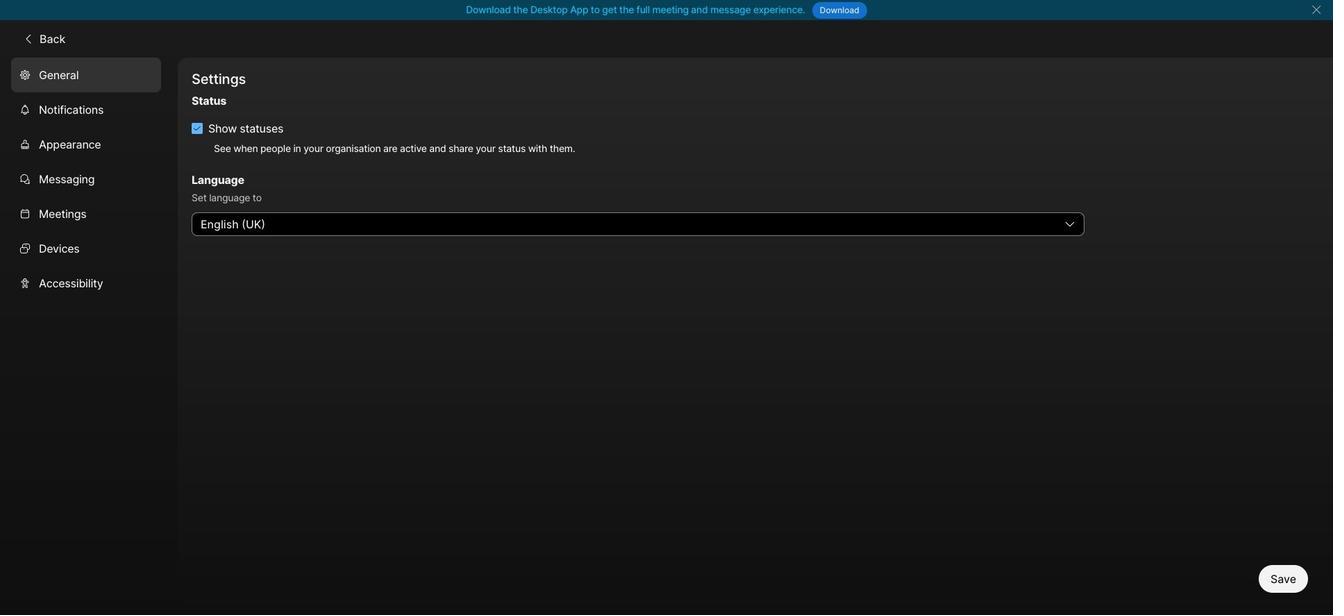 Task type: locate. For each thing, give the bounding box(es) containing it.
notifications tab
[[11, 92, 161, 127]]

devices tab
[[11, 231, 161, 266]]

messaging tab
[[11, 162, 161, 196]]



Task type: vqa. For each thing, say whether or not it's contained in the screenshot.
Michigan, Notifications are muted for this space 'list item'
no



Task type: describe. For each thing, give the bounding box(es) containing it.
general tab
[[11, 57, 161, 92]]

settings navigation
[[0, 57, 178, 616]]

appearance tab
[[11, 127, 161, 162]]

accessibility tab
[[11, 266, 161, 300]]

meetings tab
[[11, 196, 161, 231]]

cancel_16 image
[[1312, 4, 1323, 15]]



